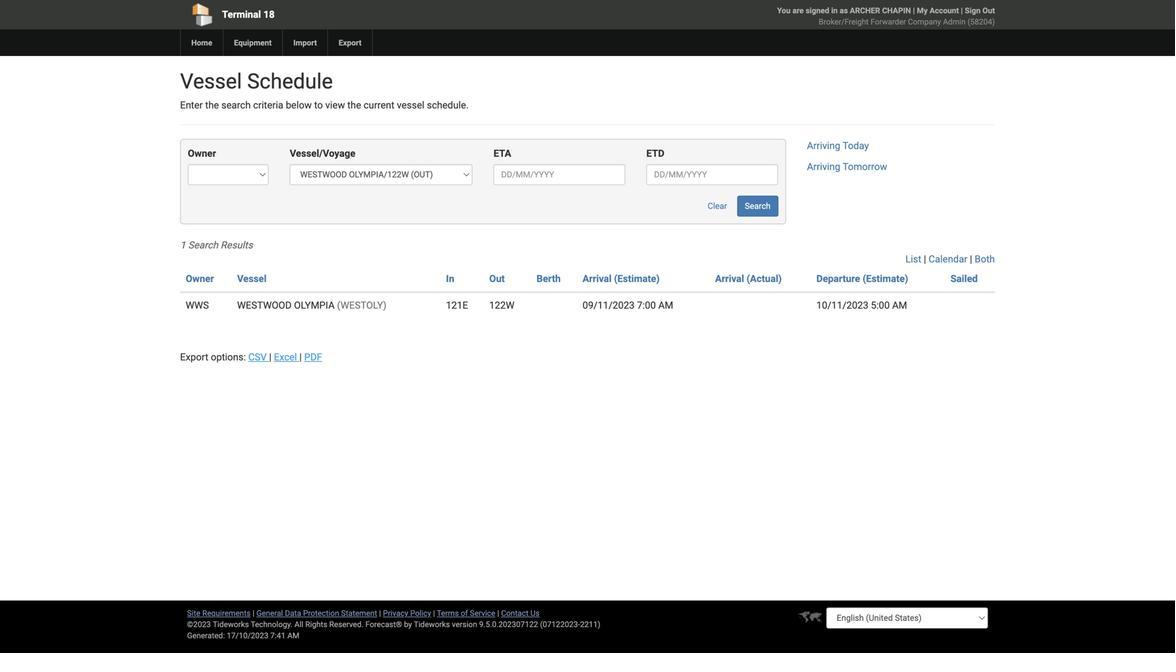 Task type: describe. For each thing, give the bounding box(es) containing it.
eta
[[494, 148, 512, 159]]

admin
[[944, 17, 966, 26]]

tomorrow
[[843, 161, 888, 172]]

7:41
[[271, 631, 286, 640]]

company
[[909, 17, 942, 26]]

sign
[[965, 6, 981, 15]]

signed
[[806, 6, 830, 15]]

terminal 18 link
[[180, 0, 508, 29]]

vessel for vessel schedule enter the search criteria below to view the current vessel schedule.
[[180, 69, 242, 94]]

export options: csv | excel | pdf
[[180, 351, 322, 363]]

site
[[187, 609, 200, 618]]

departure (estimate) link
[[817, 273, 909, 284]]

schedule.
[[427, 99, 469, 111]]

vessel link
[[237, 273, 267, 284]]

departure
[[817, 273, 861, 284]]

as
[[840, 6, 848, 15]]

home
[[191, 38, 212, 47]]

contact us link
[[501, 609, 540, 618]]

| right list
[[924, 253, 927, 265]]

5:00
[[871, 299, 890, 311]]

| left sign
[[962, 6, 963, 15]]

owner link
[[186, 273, 214, 284]]

calendar
[[929, 253, 968, 265]]

arriving today link
[[808, 140, 870, 151]]

arriving for arriving tomorrow
[[808, 161, 841, 172]]

export for export
[[339, 38, 362, 47]]

are
[[793, 6, 804, 15]]

sailed link
[[951, 273, 978, 284]]

vessel/voyage
[[290, 148, 356, 159]]

berth
[[537, 273, 561, 284]]

version
[[452, 620, 478, 629]]

arrival (estimate)
[[583, 273, 660, 284]]

©2023 tideworks
[[187, 620, 249, 629]]

09/11/2023 7:00 am
[[583, 299, 674, 311]]

generated:
[[187, 631, 225, 640]]

vessel
[[397, 99, 425, 111]]

am for 09/11/2023 7:00 am
[[659, 299, 674, 311]]

clear
[[708, 201, 728, 211]]

westwood olympia (westoly)
[[237, 299, 387, 311]]

(estimate) for arrival (estimate)
[[614, 273, 660, 284]]

(actual)
[[747, 273, 782, 284]]

| left my
[[914, 6, 916, 15]]

contact
[[501, 609, 529, 618]]

departure (estimate)
[[817, 273, 909, 284]]

122w
[[490, 299, 515, 311]]

arriving today
[[808, 140, 870, 151]]

pdf
[[304, 351, 322, 363]]

results
[[221, 239, 253, 251]]

requirements
[[202, 609, 251, 618]]

us
[[531, 609, 540, 618]]

enter
[[180, 99, 203, 111]]

vessel schedule enter the search criteria below to view the current vessel schedule.
[[180, 69, 469, 111]]

in
[[832, 6, 838, 15]]

arrival (estimate) link
[[583, 273, 660, 284]]

below
[[286, 99, 312, 111]]

9.5.0.202307122
[[479, 620, 538, 629]]

of
[[461, 609, 468, 618]]

both link
[[975, 253, 996, 265]]

by
[[404, 620, 412, 629]]

excel
[[274, 351, 297, 363]]

| left both at the right top of page
[[971, 253, 973, 265]]

you are signed in as archer chapin | my account | sign out broker/freight forwarder company admin (58204)
[[778, 6, 996, 26]]

my account link
[[917, 6, 960, 15]]

| up 9.5.0.202307122
[[498, 609, 500, 618]]

tideworks
[[414, 620, 450, 629]]

protection
[[303, 609, 339, 618]]

general
[[257, 609, 283, 618]]

you
[[778, 6, 791, 15]]

1 search results list | calendar | both
[[180, 239, 996, 265]]

| left pdf
[[300, 351, 302, 363]]

1 the from the left
[[205, 99, 219, 111]]

10/11/2023
[[817, 299, 869, 311]]

data
[[285, 609, 301, 618]]

1
[[180, 239, 186, 251]]

list
[[906, 253, 922, 265]]

csv link
[[248, 351, 269, 363]]

archer
[[850, 6, 881, 15]]

17/10/2023
[[227, 631, 269, 640]]

policy
[[410, 609, 431, 618]]

chapin
[[883, 6, 912, 15]]

terms of service link
[[437, 609, 496, 618]]

service
[[470, 609, 496, 618]]

arriving for arriving today
[[808, 140, 841, 151]]

broker/freight
[[819, 17, 869, 26]]

18
[[264, 9, 275, 20]]

in link
[[446, 273, 455, 284]]



Task type: vqa. For each thing, say whether or not it's contained in the screenshot.
'current'
yes



Task type: locate. For each thing, give the bounding box(es) containing it.
site requirements | general data protection statement | privacy policy | terms of service | contact us ©2023 tideworks technology. all rights reserved. forecast® by tideworks version 9.5.0.202307122 (07122023-2211) generated: 17/10/2023 7:41 am
[[187, 609, 601, 640]]

1 vertical spatial owner
[[186, 273, 214, 284]]

search right 1
[[188, 239, 218, 251]]

today
[[843, 140, 870, 151]]

09/11/2023
[[583, 299, 635, 311]]

2 the from the left
[[348, 99, 361, 111]]

1 horizontal spatial am
[[659, 299, 674, 311]]

home link
[[180, 29, 223, 56]]

2 arrival from the left
[[716, 273, 745, 284]]

terminal 18
[[222, 9, 275, 20]]

| up forecast®
[[379, 609, 381, 618]]

excel link
[[274, 351, 300, 363]]

1 vertical spatial out
[[490, 273, 505, 284]]

am right 5:00
[[893, 299, 908, 311]]

sign out link
[[965, 6, 996, 15]]

search
[[745, 201, 771, 211], [188, 239, 218, 251]]

statement
[[341, 609, 377, 618]]

owner up the 'wws'
[[186, 273, 214, 284]]

| left general
[[253, 609, 255, 618]]

view
[[326, 99, 345, 111]]

out link
[[490, 273, 505, 284]]

(estimate) for departure (estimate)
[[863, 273, 909, 284]]

10/11/2023 5:00 am
[[817, 299, 908, 311]]

olympia
[[294, 299, 335, 311]]

the right view at the left
[[348, 99, 361, 111]]

owner down enter
[[188, 148, 216, 159]]

(58204)
[[968, 17, 996, 26]]

arrival (actual)
[[716, 273, 782, 284]]

am inside site requirements | general data protection statement | privacy policy | terms of service | contact us ©2023 tideworks technology. all rights reserved. forecast® by tideworks version 9.5.0.202307122 (07122023-2211) generated: 17/10/2023 7:41 am
[[288, 631, 300, 640]]

7:00
[[637, 299, 656, 311]]

0 vertical spatial owner
[[188, 148, 216, 159]]

2 (estimate) from the left
[[863, 273, 909, 284]]

list link
[[906, 253, 922, 265]]

out up (58204)
[[983, 6, 996, 15]]

export link
[[328, 29, 372, 56]]

1 vertical spatial search
[[188, 239, 218, 251]]

0 horizontal spatial out
[[490, 273, 505, 284]]

1 horizontal spatial (estimate)
[[863, 273, 909, 284]]

export for export options: csv | excel | pdf
[[180, 351, 208, 363]]

arriving down arriving today link
[[808, 161, 841, 172]]

in
[[446, 273, 455, 284]]

vessel for vessel
[[237, 273, 267, 284]]

(estimate) up 09/11/2023 7:00 am
[[614, 273, 660, 284]]

1 vertical spatial export
[[180, 351, 208, 363]]

berth link
[[537, 273, 561, 284]]

search
[[222, 99, 251, 111]]

technology.
[[251, 620, 293, 629]]

etd
[[647, 148, 665, 159]]

clear button
[[700, 196, 735, 217]]

reserved.
[[329, 620, 364, 629]]

0 horizontal spatial (estimate)
[[614, 273, 660, 284]]

import link
[[282, 29, 328, 56]]

rights
[[305, 620, 328, 629]]

0 horizontal spatial export
[[180, 351, 208, 363]]

1 vertical spatial vessel
[[237, 273, 267, 284]]

calendar link
[[929, 253, 968, 265]]

| up "tideworks" at the bottom left
[[433, 609, 435, 618]]

the
[[205, 99, 219, 111], [348, 99, 361, 111]]

schedule
[[247, 69, 333, 94]]

wws
[[186, 299, 209, 311]]

arriving up arriving tomorrow link on the right of page
[[808, 140, 841, 151]]

|
[[914, 6, 916, 15], [962, 6, 963, 15], [924, 253, 927, 265], [971, 253, 973, 265], [269, 351, 272, 363], [300, 351, 302, 363], [253, 609, 255, 618], [379, 609, 381, 618], [433, 609, 435, 618], [498, 609, 500, 618]]

current
[[364, 99, 395, 111]]

export down terminal 18 'link'
[[339, 38, 362, 47]]

0 vertical spatial out
[[983, 6, 996, 15]]

am for 10/11/2023 5:00 am
[[893, 299, 908, 311]]

1 horizontal spatial out
[[983, 6, 996, 15]]

arrival down 1 search results list | calendar | both
[[583, 273, 612, 284]]

search inside button
[[745, 201, 771, 211]]

1 horizontal spatial the
[[348, 99, 361, 111]]

(07122023-
[[540, 620, 580, 629]]

search right clear
[[745, 201, 771, 211]]

| right csv
[[269, 351, 272, 363]]

2 arriving from the top
[[808, 161, 841, 172]]

privacy
[[383, 609, 409, 618]]

terms
[[437, 609, 459, 618]]

1 horizontal spatial search
[[745, 201, 771, 211]]

0 horizontal spatial arrival
[[583, 273, 612, 284]]

the right enter
[[205, 99, 219, 111]]

all
[[295, 620, 304, 629]]

vessel up 'westwood'
[[237, 273, 267, 284]]

arrival (actual) link
[[716, 273, 782, 284]]

pdf link
[[304, 351, 322, 363]]

1 arriving from the top
[[808, 140, 841, 151]]

csv
[[248, 351, 267, 363]]

out inside you are signed in as archer chapin | my account | sign out broker/freight forwarder company admin (58204)
[[983, 6, 996, 15]]

0 horizontal spatial am
[[288, 631, 300, 640]]

search inside 1 search results list | calendar | both
[[188, 239, 218, 251]]

forecast®
[[366, 620, 402, 629]]

0 vertical spatial search
[[745, 201, 771, 211]]

terminal
[[222, 9, 261, 20]]

am down all on the bottom left
[[288, 631, 300, 640]]

0 vertical spatial vessel
[[180, 69, 242, 94]]

0 horizontal spatial the
[[205, 99, 219, 111]]

(estimate) up 5:00
[[863, 273, 909, 284]]

my
[[917, 6, 928, 15]]

arrival for arrival (actual)
[[716, 273, 745, 284]]

vessel inside vessel schedule enter the search criteria below to view the current vessel schedule.
[[180, 69, 242, 94]]

1 horizontal spatial export
[[339, 38, 362, 47]]

westwood
[[237, 299, 292, 311]]

search button
[[738, 196, 779, 217]]

out up 122w
[[490, 273, 505, 284]]

privacy policy link
[[383, 609, 431, 618]]

out
[[983, 6, 996, 15], [490, 273, 505, 284]]

0 horizontal spatial search
[[188, 239, 218, 251]]

1 arrival from the left
[[583, 273, 612, 284]]

arriving tomorrow link
[[808, 161, 888, 172]]

export
[[339, 38, 362, 47], [180, 351, 208, 363]]

options:
[[211, 351, 246, 363]]

arrival for arrival (estimate)
[[583, 273, 612, 284]]

arrival left (actual)
[[716, 273, 745, 284]]

criteria
[[253, 99, 284, 111]]

0 vertical spatial export
[[339, 38, 362, 47]]

2211)
[[580, 620, 601, 629]]

arrival
[[583, 273, 612, 284], [716, 273, 745, 284]]

am right 7:00
[[659, 299, 674, 311]]

site requirements link
[[187, 609, 251, 618]]

2 horizontal spatial am
[[893, 299, 908, 311]]

0 vertical spatial arriving
[[808, 140, 841, 151]]

vessel up enter
[[180, 69, 242, 94]]

account
[[930, 6, 960, 15]]

(westoly)
[[337, 299, 387, 311]]

121e
[[446, 299, 468, 311]]

export left options:
[[180, 351, 208, 363]]

ETA text field
[[494, 164, 626, 185]]

to
[[314, 99, 323, 111]]

1 (estimate) from the left
[[614, 273, 660, 284]]

import
[[294, 38, 317, 47]]

1 horizontal spatial arrival
[[716, 273, 745, 284]]

ETD text field
[[647, 164, 779, 185]]

1 vertical spatial arriving
[[808, 161, 841, 172]]



